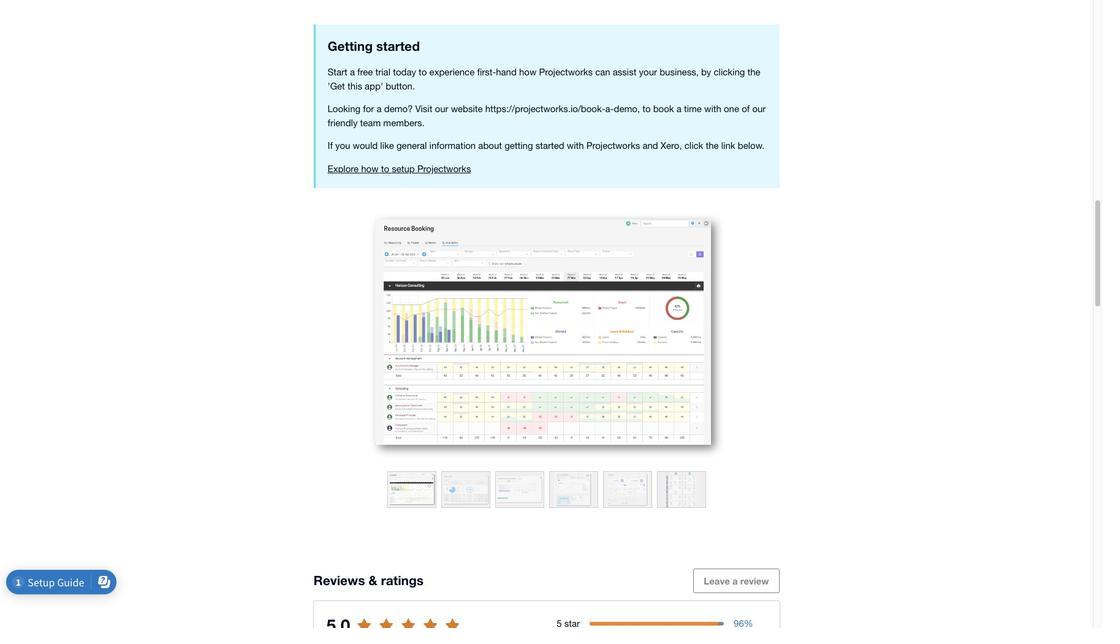 Task type: vqa. For each thing, say whether or not it's contained in the screenshot.
job in the The job management app for trade con tractors & service businesses, with everything to help you cut paperwor
no



Task type: locate. For each thing, give the bounding box(es) containing it.
the right "clicking" on the right top of the page
[[748, 67, 761, 78]]

would
[[353, 141, 378, 151]]

1 horizontal spatial the
[[748, 67, 761, 78]]

a right "leave"
[[733, 576, 738, 587]]

how right hand
[[520, 67, 537, 78]]

1 vertical spatial how
[[361, 164, 379, 174]]

members.
[[384, 118, 425, 128]]

0 vertical spatial the
[[748, 67, 761, 78]]

a inside start a free trial today to experience first-hand how projectworks can assist your business, by clicking the 'get this app' button.
[[350, 67, 355, 78]]

getting
[[505, 141, 533, 151]]

started up today
[[376, 39, 420, 54]]

to right today
[[419, 67, 427, 78]]

0 vertical spatial to
[[419, 67, 427, 78]]

friendly
[[328, 118, 358, 128]]

our right visit
[[435, 104, 449, 114]]

how down would
[[361, 164, 379, 174]]

0 vertical spatial with
[[705, 104, 722, 114]]

to
[[419, 67, 427, 78], [643, 104, 651, 114], [381, 164, 390, 174]]

2 vertical spatial to
[[381, 164, 390, 174]]

0 vertical spatial how
[[520, 67, 537, 78]]

our right of
[[753, 104, 766, 114]]

1 vertical spatial with
[[567, 141, 584, 151]]

1 horizontal spatial how
[[520, 67, 537, 78]]

review
[[741, 576, 769, 587]]

0 vertical spatial projectworks
[[539, 67, 593, 78]]

with inside looking for a demo? visit our website https://projectworks.io/book-a-demo, to book a time with one of our friendly team members.
[[705, 104, 722, 114]]

leave a review
[[704, 576, 769, 587]]

how inside start a free trial today to experience first-hand how projectworks can assist your business, by clicking the 'get this app' button.
[[520, 67, 537, 78]]

projectworks down a- in the top right of the page
[[587, 141, 640, 151]]

book
[[654, 104, 674, 114]]

a
[[350, 67, 355, 78], [377, 104, 382, 114], [677, 104, 682, 114], [733, 576, 738, 587]]

the left link
[[706, 141, 719, 151]]

0 horizontal spatial our
[[435, 104, 449, 114]]

how
[[520, 67, 537, 78], [361, 164, 379, 174]]

to left book
[[643, 104, 651, 114]]

screenshot 6 of 6 for app projectworks image
[[658, 472, 706, 508]]

with
[[705, 104, 722, 114], [567, 141, 584, 151]]

can
[[596, 67, 611, 78]]

today
[[393, 67, 416, 78]]

leave a review button
[[694, 569, 780, 594]]

'get
[[328, 81, 345, 91]]

ratings
[[381, 573, 424, 589]]

leave
[[704, 576, 730, 587]]

and
[[643, 141, 659, 151]]

2 our from the left
[[753, 104, 766, 114]]

getting
[[328, 39, 373, 54]]

our
[[435, 104, 449, 114], [753, 104, 766, 114]]

to left setup
[[381, 164, 390, 174]]

of
[[742, 104, 750, 114]]

0 horizontal spatial started
[[376, 39, 420, 54]]

if
[[328, 141, 333, 151]]

1 vertical spatial to
[[643, 104, 651, 114]]

with left the one at top right
[[705, 104, 722, 114]]

1 horizontal spatial with
[[705, 104, 722, 114]]

projectworks left can
[[539, 67, 593, 78]]

1 our from the left
[[435, 104, 449, 114]]

your
[[639, 67, 658, 78]]

hand
[[496, 67, 517, 78]]

trial
[[376, 67, 391, 78]]

2 horizontal spatial to
[[643, 104, 651, 114]]

started up 'explore how to setup projectworks' "link"
[[536, 141, 565, 151]]

projectworks
[[539, 67, 593, 78], [587, 141, 640, 151], [418, 164, 471, 174]]

a left free
[[350, 67, 355, 78]]

1 vertical spatial started
[[536, 141, 565, 151]]

1 horizontal spatial to
[[419, 67, 427, 78]]

click
[[685, 141, 704, 151]]

how inside "link"
[[361, 164, 379, 174]]

you
[[335, 141, 350, 151]]

projectworks down information
[[418, 164, 471, 174]]

0 horizontal spatial with
[[567, 141, 584, 151]]

0 horizontal spatial the
[[706, 141, 719, 151]]

the
[[748, 67, 761, 78], [706, 141, 719, 151]]

https://projectworks.io/book-
[[486, 104, 606, 114]]

1 horizontal spatial started
[[536, 141, 565, 151]]

1 vertical spatial the
[[706, 141, 719, 151]]

this
[[348, 81, 362, 91]]

setup
[[392, 164, 415, 174]]

1 vertical spatial projectworks
[[587, 141, 640, 151]]

general
[[397, 141, 427, 151]]

a left time
[[677, 104, 682, 114]]

1 horizontal spatial our
[[753, 104, 766, 114]]

2 vertical spatial projectworks
[[418, 164, 471, 174]]

0 horizontal spatial how
[[361, 164, 379, 174]]

started
[[376, 39, 420, 54], [536, 141, 565, 151]]

screenshot 5 of 6 for app projectworks image
[[604, 472, 652, 508]]

projectworks inside start a free trial today to experience first-hand how projectworks can assist your business, by clicking the 'get this app' button.
[[539, 67, 593, 78]]

start a free trial today to experience first-hand how projectworks can assist your business, by clicking the 'get this app' button.
[[328, 67, 761, 91]]

with up 'explore how to setup projectworks' "link"
[[567, 141, 584, 151]]

projectworks for how
[[539, 67, 593, 78]]

business,
[[660, 67, 699, 78]]

projectworks inside "link"
[[418, 164, 471, 174]]

looking
[[328, 104, 361, 114]]

0 horizontal spatial to
[[381, 164, 390, 174]]

clicking
[[714, 67, 745, 78]]

explore how to setup projectworks
[[328, 164, 471, 174]]

link
[[722, 141, 736, 151]]

for
[[363, 104, 374, 114]]



Task type: describe. For each thing, give the bounding box(es) containing it.
free
[[358, 67, 373, 78]]

demo,
[[614, 104, 640, 114]]

start
[[328, 67, 348, 78]]

&
[[369, 573, 378, 589]]

team
[[360, 118, 381, 128]]

button.
[[386, 81, 415, 91]]

assist
[[613, 67, 637, 78]]

the inside start a free trial today to experience first-hand how projectworks can assist your business, by clicking the 'get this app' button.
[[748, 67, 761, 78]]

reviews
[[314, 573, 365, 589]]

xero,
[[661, 141, 682, 151]]

experience
[[430, 67, 475, 78]]

reviews & ratings
[[314, 573, 424, 589]]

screenshot 3 of 6 for app projectworks image
[[496, 472, 544, 508]]

a-
[[606, 104, 614, 114]]

first-
[[477, 67, 496, 78]]

explore
[[328, 164, 359, 174]]

like
[[380, 141, 394, 151]]

0 vertical spatial started
[[376, 39, 420, 54]]

projectworks for with
[[587, 141, 640, 151]]

a right for
[[377, 104, 382, 114]]

a inside leave a review "button"
[[733, 576, 738, 587]]

getting started
[[328, 39, 420, 54]]

looking for a demo? visit our website https://projectworks.io/book-a-demo, to book a time with one of our friendly team members.
[[328, 104, 766, 128]]

below.
[[738, 141, 765, 151]]

one
[[724, 104, 740, 114]]

if you would like general information about getting started with projectworks and xero, click the link below.
[[328, 141, 765, 151]]

to inside "link"
[[381, 164, 390, 174]]

screenshot 2 of 6 for app projectworks image
[[442, 472, 490, 508]]

screenshot 4 of 6 for app projectworks image
[[550, 472, 598, 508]]

about
[[479, 141, 502, 151]]

by
[[702, 67, 712, 78]]

screenshot 1 for app projectworks image
[[314, 213, 780, 458]]

to inside start a free trial today to experience first-hand how projectworks can assist your business, by clicking the 'get this app' button.
[[419, 67, 427, 78]]

screenshot 1 of 6 for app projectworks image
[[388, 472, 436, 508]]

to inside looking for a demo? visit our website https://projectworks.io/book-a-demo, to book a time with one of our friendly team members.
[[643, 104, 651, 114]]

website
[[451, 104, 483, 114]]

demo?
[[384, 104, 413, 114]]

explore how to setup projectworks link
[[328, 162, 768, 176]]

visit
[[416, 104, 433, 114]]

information
[[430, 141, 476, 151]]

app'
[[365, 81, 383, 91]]

time
[[684, 104, 702, 114]]



